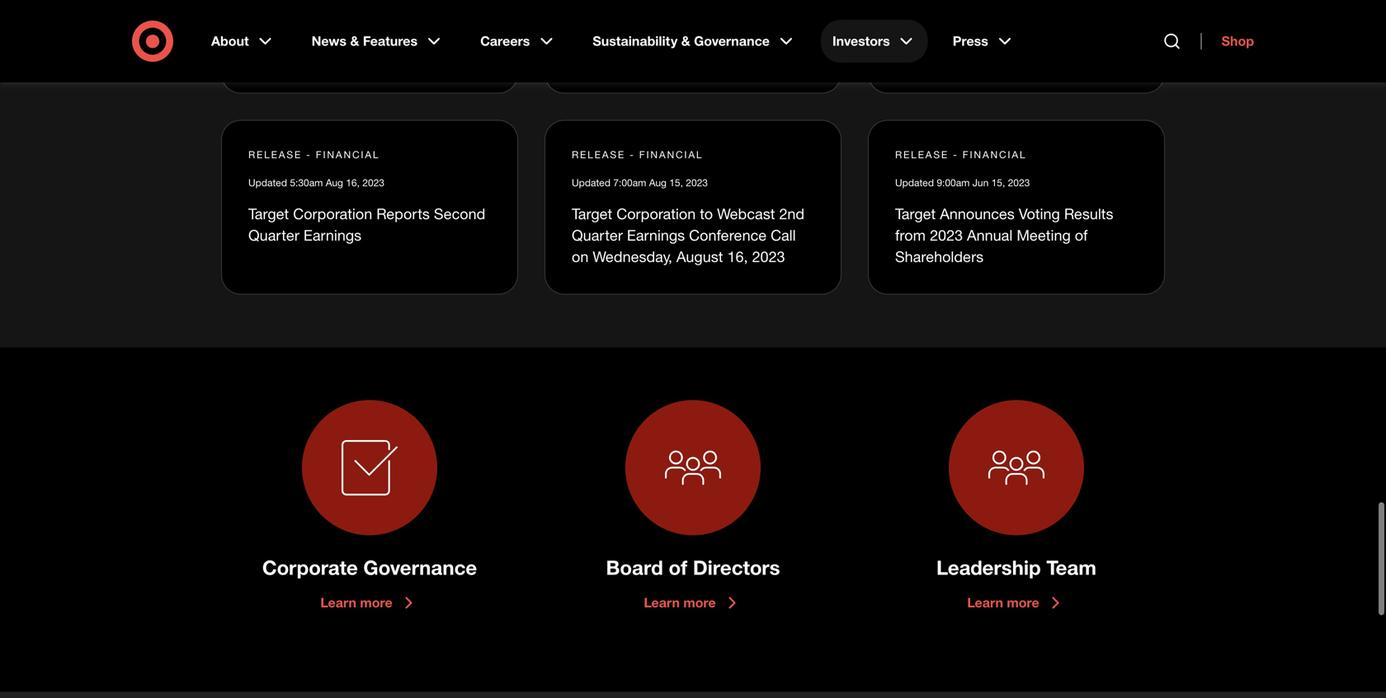 Task type: locate. For each thing, give the bounding box(es) containing it.
0 horizontal spatial &
[[350, 33, 359, 49]]

2 aug from the left
[[649, 177, 667, 189]]

quarter left news
[[248, 25, 299, 43]]

2 horizontal spatial release
[[895, 149, 949, 161]]

1 conference from the top
[[689, 25, 767, 43]]

1 & from the left
[[350, 33, 359, 49]]

target up the quarterly
[[895, 4, 936, 22]]

2 to from the top
[[700, 205, 713, 223]]

of inside "target announces voting results from 2023 annual meeting of shareholders"
[[1075, 227, 1088, 244]]

corporation inside target corporation reports second quarter earnings
[[293, 205, 372, 223]]

corporation inside target corporation reports third quarter earnings
[[293, 4, 372, 22]]

1 horizontal spatial release
[[572, 149, 626, 161]]

release - financial up updated 5:30am aug 16, 2023
[[248, 149, 380, 161]]

quarter
[[248, 25, 299, 43], [572, 25, 623, 43], [248, 227, 299, 244], [572, 227, 623, 244]]

webcast inside target corporation to webcast 3rd quarter earnings conference call on wednesday, november 15, 2023
[[717, 4, 775, 22]]

directors
[[693, 556, 780, 580]]

learn more link
[[320, 594, 419, 614], [644, 594, 742, 614], [967, 594, 1066, 614]]

1 horizontal spatial financial
[[639, 149, 703, 161]]

release
[[248, 149, 302, 161], [572, 149, 626, 161], [895, 149, 949, 161]]

webcast for 15,
[[717, 4, 775, 22]]

1 reports from the top
[[376, 4, 430, 22]]

aug
[[326, 177, 343, 189], [649, 177, 667, 189]]

1 horizontal spatial 16,
[[727, 248, 748, 266]]

target corporation reports second quarter earnings
[[248, 205, 486, 244]]

conference inside target corporation to webcast 3rd quarter earnings conference call on wednesday, november 15, 2023
[[689, 25, 767, 43]]

3 learn more link from the left
[[967, 594, 1066, 614]]

learn for corporate
[[320, 596, 356, 612]]

1 vertical spatial to
[[700, 205, 713, 223]]

2 learn more link from the left
[[644, 594, 742, 614]]

1 learn from the left
[[320, 596, 356, 612]]

updated for target announces voting results from 2023 annual meeting of shareholders
[[895, 177, 934, 189]]

2 horizontal spatial learn more link
[[967, 594, 1066, 614]]

press
[[953, 33, 989, 49]]

quarter inside target corporation to webcast 2nd quarter earnings conference call on wednesday, august 16, 2023
[[572, 227, 623, 244]]

governance inside sustainability & governance link
[[694, 33, 770, 49]]

more down the board of directors
[[684, 596, 716, 612]]

updated left 5:30am
[[248, 177, 287, 189]]

1 horizontal spatial 15,
[[750, 47, 771, 65]]

call inside target corporation to webcast 2nd quarter earnings conference call on wednesday, august 16, 2023
[[771, 227, 796, 244]]

reports left second
[[376, 205, 430, 223]]

- for quarter
[[630, 149, 635, 161]]

of
[[1075, 227, 1088, 244], [669, 556, 688, 580]]

call inside target corporation to webcast 3rd quarter earnings conference call on wednesday, november 15, 2023
[[771, 25, 796, 43]]

earnings
[[304, 25, 362, 43], [627, 25, 685, 43], [304, 227, 362, 244], [627, 227, 685, 244]]

2 horizontal spatial more
[[1007, 596, 1040, 612]]

0 horizontal spatial 15,
[[669, 177, 683, 189]]

financial up updated 7:00am aug 15, 2023
[[639, 149, 703, 161]]

2 more from the left
[[684, 596, 716, 612]]

2023 inside "target announces voting results from 2023 annual meeting of shareholders"
[[930, 227, 963, 244]]

3 learn from the left
[[967, 596, 1003, 612]]

release - financial
[[248, 149, 380, 161], [572, 149, 703, 161], [895, 149, 1027, 161]]

conference inside target corporation to webcast 2nd quarter earnings conference call on wednesday, august 16, 2023
[[689, 227, 767, 244]]

15, right november at top
[[750, 47, 771, 65]]

on inside target corporation to webcast 3rd quarter earnings conference call on wednesday, november 15, 2023
[[572, 47, 589, 65]]

conference
[[689, 25, 767, 43], [689, 227, 767, 244]]

quarter right careers link
[[572, 25, 623, 43]]

wednesday, for november
[[593, 47, 673, 65]]

target inside target corporation to webcast 3rd quarter earnings conference call on wednesday, november 15, 2023
[[572, 4, 613, 22]]

1 vertical spatial 16,
[[727, 248, 748, 266]]

reports up features
[[376, 4, 430, 22]]

learn for board
[[644, 596, 680, 612]]

2 financial from the left
[[639, 149, 703, 161]]

0 horizontal spatial governance
[[363, 556, 477, 580]]

15,
[[750, 47, 771, 65], [669, 177, 683, 189], [992, 177, 1005, 189]]

call down 2nd
[[771, 227, 796, 244]]

updated left 7:00am
[[572, 177, 611, 189]]

corporation up dividend
[[940, 4, 1019, 22]]

2 on from the top
[[572, 248, 589, 266]]

learn
[[320, 596, 356, 612], [644, 596, 680, 612], [967, 596, 1003, 612]]

1 more from the left
[[360, 596, 393, 612]]

target inside target corporation to webcast 2nd quarter earnings conference call on wednesday, august 16, 2023
[[572, 205, 613, 223]]

2 horizontal spatial release - financial
[[895, 149, 1027, 161]]

1 release - financial from the left
[[248, 149, 380, 161]]

0 vertical spatial conference
[[689, 25, 767, 43]]

quarterly
[[895, 25, 957, 43]]

- up 5:30am
[[306, 149, 312, 161]]

of right the board
[[669, 556, 688, 580]]

conference up august
[[689, 227, 767, 244]]

to inside target corporation to webcast 2nd quarter earnings conference call on wednesday, august 16, 2023
[[700, 205, 713, 223]]

1 vertical spatial conference
[[689, 227, 767, 244]]

1 horizontal spatial of
[[1075, 227, 1088, 244]]

7:00am
[[613, 177, 646, 189]]

3 more from the left
[[1007, 596, 1040, 612]]

investors link
[[821, 20, 928, 63]]

&
[[350, 33, 359, 49], [681, 33, 690, 49]]

2023 down 3rd
[[775, 47, 808, 65]]

0 horizontal spatial learn more
[[320, 596, 393, 612]]

1 to from the top
[[700, 4, 713, 22]]

2 horizontal spatial 15,
[[992, 177, 1005, 189]]

- up 9:00am at the top right
[[953, 149, 959, 161]]

corporation down updated 5:30am aug 16, 2023
[[293, 205, 372, 223]]

2 webcast from the top
[[717, 205, 775, 223]]

2 release - financial from the left
[[572, 149, 703, 161]]

aug right 5:30am
[[326, 177, 343, 189]]

1 wednesday, from the top
[[593, 47, 673, 65]]

1 updated from the left
[[248, 177, 287, 189]]

dividend
[[961, 25, 1020, 43]]

results
[[1064, 205, 1114, 223]]

1 vertical spatial wednesday,
[[593, 248, 673, 266]]

0 vertical spatial reports
[[376, 4, 430, 22]]

to up august
[[700, 205, 713, 223]]

target corporation reports third quarter earnings link
[[248, 4, 468, 43]]

0 vertical spatial of
[[1075, 227, 1088, 244]]

target inside the target corporation declares regular quarterly dividend
[[895, 4, 936, 22]]

target up about at the top left of page
[[248, 4, 289, 22]]

1 learn more from the left
[[320, 596, 393, 612]]

conference up november at top
[[689, 25, 767, 43]]

learn more down 'corporate governance'
[[320, 596, 393, 612]]

- for 2023
[[953, 149, 959, 161]]

0 horizontal spatial more
[[360, 596, 393, 612]]

2 horizontal spatial updated
[[895, 177, 934, 189]]

investors
[[833, 33, 890, 49]]

15, right jun
[[992, 177, 1005, 189]]

2 release from the left
[[572, 149, 626, 161]]

1 vertical spatial governance
[[363, 556, 477, 580]]

of down results
[[1075, 227, 1088, 244]]

release - financial up updated 7:00am aug 15, 2023
[[572, 149, 703, 161]]

updated for target corporation reports second quarter earnings
[[248, 177, 287, 189]]

press link
[[941, 20, 1026, 63]]

announces
[[940, 205, 1015, 223]]

third
[[434, 4, 468, 22]]

1 horizontal spatial governance
[[694, 33, 770, 49]]

1 release from the left
[[248, 149, 302, 161]]

1 horizontal spatial aug
[[649, 177, 667, 189]]

reports
[[376, 4, 430, 22], [376, 205, 430, 223]]

0 vertical spatial call
[[771, 25, 796, 43]]

corporation inside target corporation to webcast 2nd quarter earnings conference call on wednesday, august 16, 2023
[[617, 205, 696, 223]]

updated
[[248, 177, 287, 189], [572, 177, 611, 189], [895, 177, 934, 189]]

release - financial up updated 9:00am jun 15, 2023
[[895, 149, 1027, 161]]

0 horizontal spatial learn
[[320, 596, 356, 612]]

1 horizontal spatial learn more
[[644, 596, 716, 612]]

1 financial from the left
[[316, 149, 380, 161]]

target corporation to webcast 3rd quarter earnings conference call on wednesday, november 15, 2023 link
[[572, 4, 808, 65]]

release up 9:00am at the top right
[[895, 149, 949, 161]]

governance
[[694, 33, 770, 49], [363, 556, 477, 580]]

2023 down 2nd
[[752, 248, 785, 266]]

target for target corporation to webcast 3rd quarter earnings conference call on wednesday, november 15, 2023
[[572, 4, 613, 22]]

on for target corporation to webcast 3rd quarter earnings conference call on wednesday, november 15, 2023
[[572, 47, 589, 65]]

on
[[572, 47, 589, 65], [572, 248, 589, 266]]

3 financial from the left
[[963, 149, 1027, 161]]

features
[[363, 33, 418, 49]]

1 learn more link from the left
[[320, 594, 419, 614]]

2 horizontal spatial financial
[[963, 149, 1027, 161]]

0 horizontal spatial release
[[248, 149, 302, 161]]

0 horizontal spatial updated
[[248, 177, 287, 189]]

call down 3rd
[[771, 25, 796, 43]]

1 vertical spatial on
[[572, 248, 589, 266]]

wednesday,
[[593, 47, 673, 65], [593, 248, 673, 266]]

learn more down the board of directors
[[644, 596, 716, 612]]

board
[[606, 556, 663, 580]]

corporation up 'sustainability' at the left of page
[[617, 4, 696, 22]]

15, for 2nd
[[669, 177, 683, 189]]

0 vertical spatial 16,
[[346, 177, 360, 189]]

0 horizontal spatial -
[[306, 149, 312, 161]]

1 vertical spatial webcast
[[717, 205, 775, 223]]

corporate
[[262, 556, 358, 580]]

1 horizontal spatial -
[[630, 149, 635, 161]]

more down leadership team
[[1007, 596, 1040, 612]]

1 vertical spatial call
[[771, 227, 796, 244]]

2 learn more from the left
[[644, 596, 716, 612]]

2 horizontal spatial -
[[953, 149, 959, 161]]

-
[[306, 149, 312, 161], [630, 149, 635, 161], [953, 149, 959, 161]]

0 vertical spatial on
[[572, 47, 589, 65]]

target for target corporation reports third quarter earnings
[[248, 4, 289, 22]]

learn down the board
[[644, 596, 680, 612]]

3 - from the left
[[953, 149, 959, 161]]

quarter down 7:00am
[[572, 227, 623, 244]]

2 horizontal spatial learn
[[967, 596, 1003, 612]]

meeting
[[1017, 227, 1071, 244]]

0 horizontal spatial of
[[669, 556, 688, 580]]

webcast
[[717, 4, 775, 22], [717, 205, 775, 223]]

target up the from
[[895, 205, 936, 223]]

financial up updated 5:30am aug 16, 2023
[[316, 149, 380, 161]]

3 updated from the left
[[895, 177, 934, 189]]

release for target corporation reports second quarter earnings
[[248, 149, 302, 161]]

target up 'sustainability' at the left of page
[[572, 4, 613, 22]]

reports inside target corporation reports third quarter earnings
[[376, 4, 430, 22]]

target corporation reports second quarter earnings link
[[248, 205, 486, 244]]

november
[[677, 47, 746, 65]]

corporation inside the target corporation declares regular quarterly dividend
[[940, 4, 1019, 22]]

2 conference from the top
[[689, 227, 767, 244]]

0 vertical spatial governance
[[694, 33, 770, 49]]

1 horizontal spatial learn more link
[[644, 594, 742, 614]]

target down updated 5:30am aug 16, 2023
[[248, 205, 289, 223]]

more
[[360, 596, 393, 612], [684, 596, 716, 612], [1007, 596, 1040, 612]]

learn more for board
[[644, 596, 716, 612]]

release up 7:00am
[[572, 149, 626, 161]]

3 release from the left
[[895, 149, 949, 161]]

1 call from the top
[[771, 25, 796, 43]]

board of directors
[[606, 556, 780, 580]]

quarter down 5:30am
[[248, 227, 299, 244]]

to up sustainability & governance
[[700, 4, 713, 22]]

learn down "leadership"
[[967, 596, 1003, 612]]

release for target announces voting results from 2023 annual meeting of shareholders
[[895, 149, 949, 161]]

0 vertical spatial wednesday,
[[593, 47, 673, 65]]

sustainability & governance
[[593, 33, 770, 49]]

1 horizontal spatial learn
[[644, 596, 680, 612]]

2023 inside target corporation to webcast 3rd quarter earnings conference call on wednesday, november 15, 2023
[[775, 47, 808, 65]]

corporation
[[293, 4, 372, 22], [617, 4, 696, 22], [940, 4, 1019, 22], [293, 205, 372, 223], [617, 205, 696, 223]]

- up 7:00am
[[630, 149, 635, 161]]

15, right 7:00am
[[669, 177, 683, 189]]

webcast inside target corporation to webcast 2nd quarter earnings conference call on wednesday, august 16, 2023
[[717, 205, 775, 223]]

1 horizontal spatial release - financial
[[572, 149, 703, 161]]

wednesday, inside target corporation to webcast 2nd quarter earnings conference call on wednesday, august 16, 2023
[[593, 248, 673, 266]]

more down 'corporate governance'
[[360, 596, 393, 612]]

target announces voting results from 2023 annual meeting of shareholders link
[[895, 205, 1114, 266]]

learn more for corporate
[[320, 596, 393, 612]]

2023
[[775, 47, 808, 65], [363, 177, 385, 189], [686, 177, 708, 189], [1008, 177, 1030, 189], [930, 227, 963, 244], [752, 248, 785, 266]]

webcast left 2nd
[[717, 205, 775, 223]]

0 horizontal spatial financial
[[316, 149, 380, 161]]

0 horizontal spatial aug
[[326, 177, 343, 189]]

news & features
[[312, 33, 418, 49]]

2 horizontal spatial learn more
[[967, 596, 1040, 612]]

learn more down leadership team
[[967, 596, 1040, 612]]

2 - from the left
[[630, 149, 635, 161]]

learn for leadership
[[967, 596, 1003, 612]]

1 horizontal spatial &
[[681, 33, 690, 49]]

corporation up news
[[293, 4, 372, 22]]

1 webcast from the top
[[717, 4, 775, 22]]

earnings inside target corporation reports second quarter earnings
[[304, 227, 362, 244]]

target corporation to webcast 2nd quarter earnings conference call on wednesday, august 16, 2023
[[572, 205, 805, 266]]

2 call from the top
[[771, 227, 796, 244]]

target corporation to webcast 3rd quarter earnings conference call on wednesday, november 15, 2023
[[572, 4, 808, 65]]

3 learn more from the left
[[967, 596, 1040, 612]]

2 updated from the left
[[572, 177, 611, 189]]

updated 5:30am aug 16, 2023
[[248, 177, 385, 189]]

updated left 9:00am at the top right
[[895, 177, 934, 189]]

learn more link down 'corporate governance'
[[320, 594, 419, 614]]

webcast left 3rd
[[717, 4, 775, 22]]

reports inside target corporation reports second quarter earnings
[[376, 205, 430, 223]]

target inside target corporation reports second quarter earnings
[[248, 205, 289, 223]]

2 reports from the top
[[376, 205, 430, 223]]

3 release - financial from the left
[[895, 149, 1027, 161]]

target inside target corporation reports third quarter earnings
[[248, 4, 289, 22]]

0 horizontal spatial release - financial
[[248, 149, 380, 161]]

call
[[771, 25, 796, 43], [771, 227, 796, 244]]

on inside target corporation to webcast 2nd quarter earnings conference call on wednesday, august 16, 2023
[[572, 248, 589, 266]]

16, up target corporation reports second quarter earnings
[[346, 177, 360, 189]]

1 vertical spatial reports
[[376, 205, 430, 223]]

- for earnings
[[306, 149, 312, 161]]

financial
[[316, 149, 380, 161], [639, 149, 703, 161], [963, 149, 1027, 161]]

2nd
[[779, 205, 805, 223]]

2 & from the left
[[681, 33, 690, 49]]

1 on from the top
[[572, 47, 589, 65]]

target
[[248, 4, 289, 22], [572, 4, 613, 22], [895, 4, 936, 22], [248, 205, 289, 223], [572, 205, 613, 223], [895, 205, 936, 223]]

call for 2nd
[[771, 227, 796, 244]]

1 - from the left
[[306, 149, 312, 161]]

2 learn from the left
[[644, 596, 680, 612]]

shareholders
[[895, 248, 984, 266]]

1 aug from the left
[[326, 177, 343, 189]]

financial for reports
[[316, 149, 380, 161]]

to inside target corporation to webcast 3rd quarter earnings conference call on wednesday, november 15, 2023
[[700, 4, 713, 22]]

corporation inside target corporation to webcast 3rd quarter earnings conference call on wednesday, november 15, 2023
[[617, 4, 696, 22]]

updated 9:00am jun 15, 2023
[[895, 177, 1030, 189]]

financial up jun
[[963, 149, 1027, 161]]

1 horizontal spatial more
[[684, 596, 716, 612]]

learn more link down the board of directors
[[644, 594, 742, 614]]

learn more link down leadership team
[[967, 594, 1066, 614]]

0 vertical spatial webcast
[[717, 4, 775, 22]]

1 horizontal spatial updated
[[572, 177, 611, 189]]

aug for to
[[649, 177, 667, 189]]

16, right august
[[727, 248, 748, 266]]

wednesday, inside target corporation to webcast 3rd quarter earnings conference call on wednesday, november 15, 2023
[[593, 47, 673, 65]]

2023 up shareholders on the right top of page
[[930, 227, 963, 244]]

target inside "target announces voting results from 2023 annual meeting of shareholders"
[[895, 205, 936, 223]]

2023 inside target corporation to webcast 2nd quarter earnings conference call on wednesday, august 16, 2023
[[752, 248, 785, 266]]

learn down corporate
[[320, 596, 356, 612]]

sustainability
[[593, 33, 678, 49]]

more for governance
[[360, 596, 393, 612]]

updated for target corporation to webcast 2nd quarter earnings conference call on wednesday, august 16, 2023
[[572, 177, 611, 189]]

target down updated 7:00am aug 15, 2023
[[572, 205, 613, 223]]

0 horizontal spatial learn more link
[[320, 594, 419, 614]]

to
[[700, 4, 713, 22], [700, 205, 713, 223]]

release up 5:30am
[[248, 149, 302, 161]]

aug right 7:00am
[[649, 177, 667, 189]]

shop link
[[1201, 33, 1254, 50]]

0 vertical spatial to
[[700, 4, 713, 22]]

corporation for target corporation reports third quarter earnings
[[293, 4, 372, 22]]

2 wednesday, from the top
[[593, 248, 673, 266]]

corporation down updated 7:00am aug 15, 2023
[[617, 205, 696, 223]]

16,
[[346, 177, 360, 189], [727, 248, 748, 266]]

learn more
[[320, 596, 393, 612], [644, 596, 716, 612], [967, 596, 1040, 612]]



Task type: describe. For each thing, give the bounding box(es) containing it.
quarter inside target corporation reports third quarter earnings
[[248, 25, 299, 43]]

2023 up target corporation reports second quarter earnings link
[[363, 177, 385, 189]]

news & features link
[[300, 20, 456, 63]]

about link
[[200, 20, 287, 63]]

to for november
[[700, 4, 713, 22]]

release - financial for earnings
[[248, 149, 380, 161]]

1 vertical spatial of
[[669, 556, 688, 580]]

& for governance
[[681, 33, 690, 49]]

corporation for target corporation to webcast 2nd quarter earnings conference call on wednesday, august 16, 2023
[[617, 205, 696, 223]]

target corporation declares regular quarterly dividend link
[[895, 4, 1137, 43]]

conference for november
[[689, 25, 767, 43]]

annual
[[967, 227, 1013, 244]]

target corporation reports third quarter earnings
[[248, 4, 468, 43]]

corporate governance
[[262, 556, 477, 580]]

conference for august
[[689, 227, 767, 244]]

16, inside target corporation to webcast 2nd quarter earnings conference call on wednesday, august 16, 2023
[[727, 248, 748, 266]]

about
[[211, 33, 249, 49]]

target announces voting results from 2023 annual meeting of shareholders
[[895, 205, 1114, 266]]

aug for reports
[[326, 177, 343, 189]]

sustainability & governance link
[[581, 20, 808, 63]]

corporation for target corporation reports second quarter earnings
[[293, 205, 372, 223]]

august
[[677, 248, 723, 266]]

updated 7:00am aug 15, 2023
[[572, 177, 708, 189]]

target for target corporation reports second quarter earnings
[[248, 205, 289, 223]]

shop
[[1222, 33, 1254, 49]]

to for august
[[700, 205, 713, 223]]

earnings inside target corporation reports third quarter earnings
[[304, 25, 362, 43]]

15, inside target corporation to webcast 3rd quarter earnings conference call on wednesday, november 15, 2023
[[750, 47, 771, 65]]

target for target announces voting results from 2023 annual meeting of shareholders
[[895, 205, 936, 223]]

earnings inside target corporation to webcast 3rd quarter earnings conference call on wednesday, november 15, 2023
[[627, 25, 685, 43]]

second
[[434, 205, 486, 223]]

webcast for 16,
[[717, 205, 775, 223]]

financial for to
[[639, 149, 703, 161]]

from
[[895, 227, 926, 244]]

release for target corporation to webcast 2nd quarter earnings conference call on wednesday, august 16, 2023
[[572, 149, 626, 161]]

jun
[[973, 177, 989, 189]]

9:00am
[[937, 177, 970, 189]]

careers link
[[469, 20, 568, 63]]

news
[[312, 33, 347, 49]]

reports for third
[[376, 4, 430, 22]]

2023 up voting
[[1008, 177, 1030, 189]]

5:30am
[[290, 177, 323, 189]]

release - financial for 2023
[[895, 149, 1027, 161]]

leadership team
[[937, 556, 1097, 580]]

2023 up 'target corporation to webcast 2nd quarter earnings conference call on wednesday, august 16, 2023' link
[[686, 177, 708, 189]]

wednesday, for august
[[593, 248, 673, 266]]

corporation for target corporation declares regular quarterly dividend
[[940, 4, 1019, 22]]

more for of
[[684, 596, 716, 612]]

target for target corporation to webcast 2nd quarter earnings conference call on wednesday, august 16, 2023
[[572, 205, 613, 223]]

team
[[1047, 556, 1097, 580]]

earnings inside target corporation to webcast 2nd quarter earnings conference call on wednesday, august 16, 2023
[[627, 227, 685, 244]]

learn more link for of
[[644, 594, 742, 614]]

reports for second
[[376, 205, 430, 223]]

& for features
[[350, 33, 359, 49]]

leadership
[[937, 556, 1041, 580]]

declares
[[1023, 4, 1082, 22]]

release - financial for quarter
[[572, 149, 703, 161]]

more for team
[[1007, 596, 1040, 612]]

3rd
[[779, 4, 801, 22]]

voting
[[1019, 205, 1060, 223]]

financial for voting
[[963, 149, 1027, 161]]

target for target corporation declares regular quarterly dividend
[[895, 4, 936, 22]]

call for 3rd
[[771, 25, 796, 43]]

quarter inside target corporation to webcast 3rd quarter earnings conference call on wednesday, november 15, 2023
[[572, 25, 623, 43]]

learn more link for governance
[[320, 594, 419, 614]]

target corporation declares regular quarterly dividend
[[895, 4, 1137, 43]]

learn more for leadership
[[967, 596, 1040, 612]]

regular
[[1086, 4, 1137, 22]]

15, for from
[[992, 177, 1005, 189]]

0 horizontal spatial 16,
[[346, 177, 360, 189]]

corporation for target corporation to webcast 3rd quarter earnings conference call on wednesday, november 15, 2023
[[617, 4, 696, 22]]

on for target corporation to webcast 2nd quarter earnings conference call on wednesday, august 16, 2023
[[572, 248, 589, 266]]

target corporation to webcast 2nd quarter earnings conference call on wednesday, august 16, 2023 link
[[572, 205, 805, 266]]

learn more link for team
[[967, 594, 1066, 614]]

careers
[[480, 33, 530, 49]]

quarter inside target corporation reports second quarter earnings
[[248, 227, 299, 244]]



Task type: vqa. For each thing, say whether or not it's contained in the screenshot.
A
no



